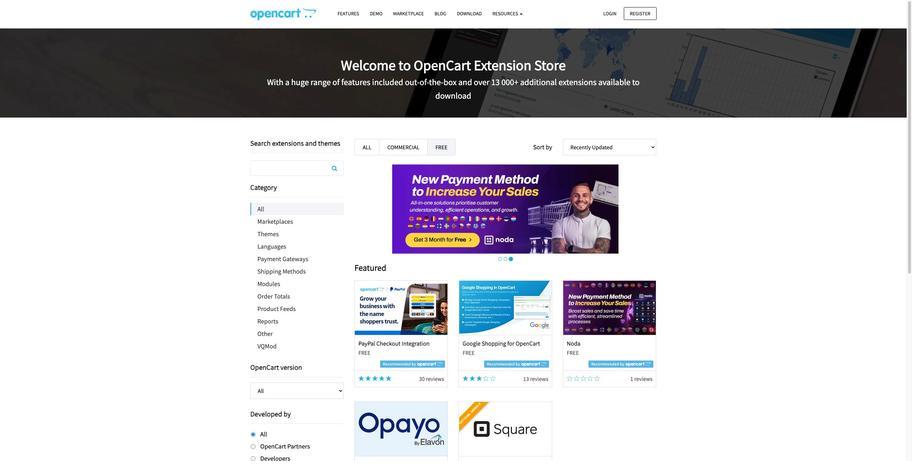 Task type: vqa. For each thing, say whether or not it's contained in the screenshot.
Square Payments - OpenCart Integration image
yes



Task type: describe. For each thing, give the bounding box(es) containing it.
square payments - opencart integration image
[[459, 402, 552, 456]]

opayo uk & ireland (formerly sage pay) image
[[355, 402, 448, 456]]

3 star light image from the left
[[379, 376, 385, 381]]

2 star light o image from the left
[[574, 376, 579, 381]]

2 star light image from the left
[[372, 376, 378, 381]]

noda image
[[563, 281, 656, 335]]

2 star light image from the left
[[386, 376, 392, 381]]

4 star light image from the left
[[470, 376, 475, 381]]

paypal checkout integration image
[[355, 281, 448, 335]]

5 star light image from the left
[[476, 376, 482, 381]]

2 star light o image from the left
[[567, 376, 573, 381]]

3 star light o image from the left
[[581, 376, 586, 381]]

star light image for paypal checkout integration image
[[358, 376, 364, 381]]

opencart extensions image
[[250, 7, 316, 20]]

search image
[[332, 165, 337, 171]]



Task type: locate. For each thing, give the bounding box(es) containing it.
1 star light o image from the left
[[490, 376, 496, 381]]

None text field
[[251, 161, 344, 176]]

google shopping for opencart image
[[459, 281, 552, 335]]

1 star light o image from the left
[[483, 376, 489, 381]]

star light image
[[358, 376, 364, 381], [386, 376, 392, 381], [463, 376, 468, 381]]

4 star light o image from the left
[[594, 376, 600, 381]]

1 horizontal spatial star light o image
[[574, 376, 579, 381]]

3 star light o image from the left
[[587, 376, 593, 381]]

None radio
[[251, 432, 255, 437], [251, 456, 255, 461], [251, 432, 255, 437], [251, 456, 255, 461]]

2 horizontal spatial star light o image
[[587, 376, 593, 381]]

star light o image
[[483, 376, 489, 381], [567, 376, 573, 381], [581, 376, 586, 381], [594, 376, 600, 381]]

0 horizontal spatial star light image
[[358, 376, 364, 381]]

star light o image
[[490, 376, 496, 381], [574, 376, 579, 381], [587, 376, 593, 381]]

3 star light image from the left
[[463, 376, 468, 381]]

1 star light image from the left
[[358, 376, 364, 381]]

star light image
[[365, 376, 371, 381], [372, 376, 378, 381], [379, 376, 385, 381], [470, 376, 475, 381], [476, 376, 482, 381]]

2 horizontal spatial star light image
[[463, 376, 468, 381]]

1 star light image from the left
[[365, 376, 371, 381]]

star light image for google shopping for opencart image
[[463, 376, 468, 381]]

None radio
[[251, 444, 255, 449]]

0 horizontal spatial star light o image
[[490, 376, 496, 381]]

node image
[[392, 164, 619, 254]]

1 horizontal spatial star light image
[[386, 376, 392, 381]]



